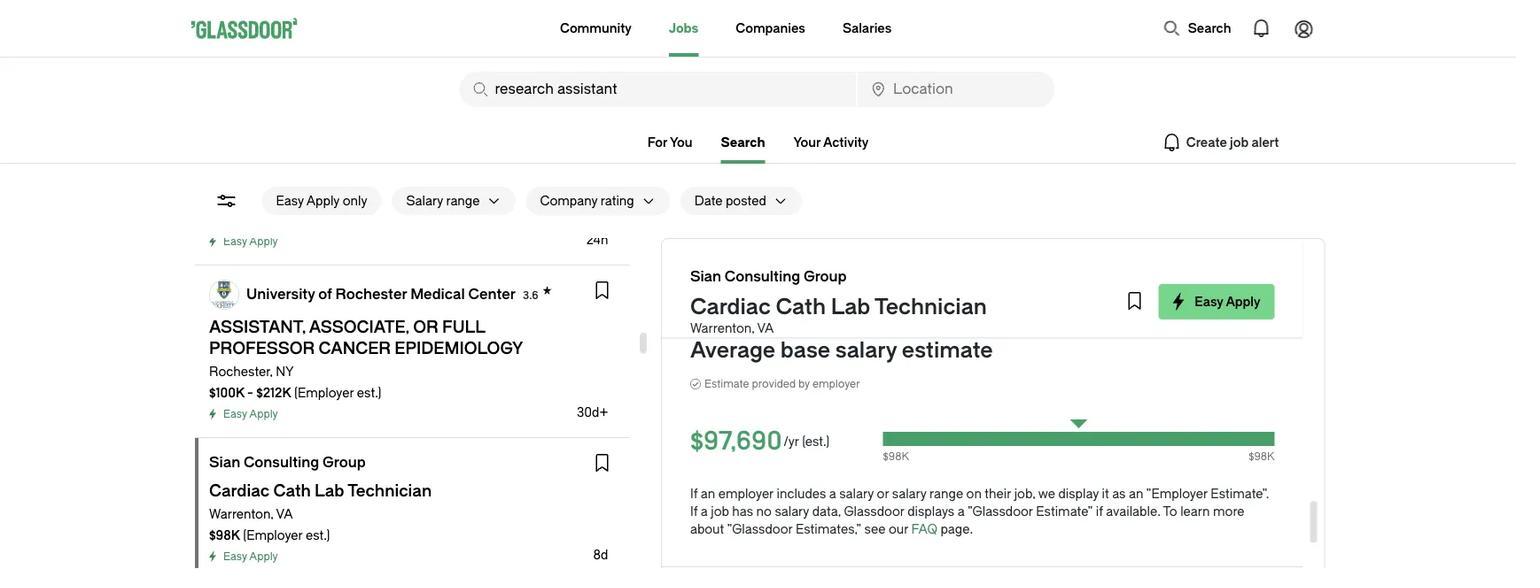 Task type: describe. For each thing, give the bounding box(es) containing it.
0 horizontal spatial search
[[721, 135, 765, 150]]

$212k
[[256, 386, 291, 401]]

rochester,
[[209, 365, 272, 379]]

average
[[690, 339, 776, 363]]

1 horizontal spatial group
[[804, 269, 847, 285]]

1 if from the top
[[690, 487, 698, 502]]

job
[[711, 505, 729, 519]]

community link
[[560, 0, 632, 57]]

of
[[318, 286, 332, 303]]

it
[[1102, 487, 1109, 502]]

1 horizontal spatial a
[[829, 487, 837, 502]]

available.
[[1106, 505, 1161, 519]]

date posted
[[695, 194, 767, 208]]

easy apply only
[[276, 194, 367, 208]]

search inside button
[[1188, 21, 1232, 35]]

technician
[[875, 295, 987, 320]]

warrenton, inside warrenton, va $98k (employer est.)
[[209, 507, 273, 522]]

base
[[781, 339, 831, 363]]

estimate provided by employer
[[705, 378, 860, 391]]

center
[[468, 286, 515, 303]]

salaries link
[[843, 0, 892, 57]]

rochester
[[335, 286, 407, 303]]

warrenton, va $98k (employer est.)
[[209, 507, 330, 543]]

jobs
[[669, 21, 699, 35]]

2 horizontal spatial $98k
[[1249, 451, 1275, 464]]

as
[[1112, 487, 1126, 502]]

company rating button
[[526, 187, 634, 215]]

average base salary estimate
[[690, 339, 993, 363]]

cardiac
[[690, 295, 771, 320]]

1 vertical spatial sian consulting group
[[209, 455, 365, 472]]

provided
[[752, 378, 796, 391]]

job,
[[1015, 487, 1036, 502]]

8d
[[593, 548, 608, 563]]

your activity link
[[794, 135, 869, 150]]

Search keyword field
[[460, 72, 856, 107]]

$100k
[[209, 386, 244, 401]]

glassdoor
[[844, 505, 905, 519]]

you
[[670, 135, 693, 150]]

salary range button
[[392, 187, 480, 215]]

about
[[690, 522, 724, 537]]

posted
[[726, 194, 767, 208]]

rating
[[601, 194, 634, 208]]

24h
[[586, 233, 608, 247]]

only
[[343, 194, 367, 208]]

salaries
[[843, 21, 892, 35]]

$97,690 /yr (est.)
[[690, 427, 830, 457]]

jobs link
[[669, 0, 699, 57]]

faq page.
[[912, 522, 973, 537]]

0 vertical spatial sian
[[690, 269, 722, 285]]

-
[[247, 386, 253, 401]]

less
[[733, 262, 760, 278]]

show less button
[[690, 260, 792, 281]]

community
[[560, 21, 632, 35]]

easy apply inside button
[[1195, 295, 1261, 309]]

sian consulting group link
[[690, 267, 854, 288]]

search button
[[1155, 11, 1240, 46]]

to
[[1163, 505, 1178, 519]]

1 vertical spatial "glassdoor
[[727, 522, 793, 537]]

salary
[[406, 194, 443, 208]]

estimate
[[705, 378, 750, 391]]

for
[[648, 135, 668, 150]]

salary range
[[406, 194, 480, 208]]

university of rochester medical center logo image
[[210, 281, 238, 309]]

company rating
[[540, 194, 634, 208]]

(est.)
[[802, 435, 830, 449]]

salary down includes
[[775, 505, 809, 519]]

on
[[967, 487, 982, 502]]

more
[[1213, 505, 1245, 519]]

range inside if an employer includes a salary or salary range on their job, we display it as an "employer estimate". if a job has no salary data, glassdoor displays a "glassdoor estimate" if available.  to learn more about "glassdoor estimates," see our
[[930, 487, 964, 502]]

easy apply only button
[[262, 187, 382, 215]]

2 horizontal spatial a
[[958, 505, 965, 519]]

estimate".
[[1211, 487, 1269, 502]]

faq
[[912, 522, 938, 537]]

estimate"
[[1036, 505, 1093, 519]]

0 horizontal spatial a
[[701, 505, 708, 519]]

university
[[246, 286, 315, 303]]

for you
[[648, 135, 693, 150]]

1 vertical spatial sian
[[209, 455, 240, 472]]

page.
[[941, 522, 973, 537]]

2 an from the left
[[1129, 487, 1144, 502]]

1 horizontal spatial $98k
[[883, 451, 909, 464]]

1 horizontal spatial consulting
[[725, 269, 800, 285]]

/yr
[[784, 435, 799, 449]]

learn
[[1181, 505, 1210, 519]]

search link
[[721, 135, 765, 164]]

estimates,"
[[796, 522, 862, 537]]

displays
[[908, 505, 955, 519]]



Task type: vqa. For each thing, say whether or not it's contained in the screenshot.
FAQ in the bottom right of the page
yes



Task type: locate. For each thing, give the bounding box(es) containing it.
sian consulting group up warrenton, va $98k (employer est.)
[[209, 455, 365, 472]]

companies link
[[736, 0, 806, 57]]

(employer inside rochester, ny $100k - $212k (employer est.)
[[294, 386, 354, 401]]

includes
[[777, 487, 826, 502]]

their
[[985, 487, 1011, 502]]

an up job
[[701, 487, 715, 502]]

1 horizontal spatial sian consulting group
[[690, 269, 847, 285]]

1 none field from the left
[[460, 72, 856, 107]]

see
[[865, 522, 886, 537]]

cardiac cath lab technician warrenton, va
[[690, 295, 987, 336]]

1 horizontal spatial "glassdoor
[[968, 505, 1033, 519]]

open filter menu image
[[216, 191, 237, 212]]

warrenton, inside cardiac cath lab technician warrenton, va
[[690, 321, 755, 336]]

(employer inside warrenton, va $98k (employer est.)
[[243, 529, 302, 543]]

0 vertical spatial group
[[804, 269, 847, 285]]

display
[[1059, 487, 1099, 502]]

0 vertical spatial consulting
[[725, 269, 800, 285]]

0 vertical spatial range
[[446, 194, 480, 208]]

range inside dropdown button
[[446, 194, 480, 208]]

va inside warrenton, va $98k (employer est.)
[[276, 507, 293, 522]]

0 horizontal spatial sian consulting group
[[209, 455, 365, 472]]

$97,690
[[690, 427, 782, 457]]

0 vertical spatial va
[[757, 321, 774, 336]]

0 horizontal spatial est.)
[[305, 529, 330, 543]]

our
[[889, 522, 909, 537]]

"glassdoor down their
[[968, 505, 1033, 519]]

0 horizontal spatial group
[[322, 455, 365, 472]]

0 vertical spatial (employer
[[294, 386, 354, 401]]

0 vertical spatial sian consulting group
[[690, 269, 847, 285]]

1 horizontal spatial employer
[[813, 378, 860, 391]]

company
[[540, 194, 598, 208]]

easy
[[276, 194, 304, 208], [223, 236, 247, 248], [1195, 295, 1224, 309], [223, 409, 247, 421], [223, 551, 247, 564]]

0 horizontal spatial an
[[701, 487, 715, 502]]

show
[[690, 262, 729, 278]]

salary up glassdoor
[[840, 487, 874, 502]]

range right salary
[[446, 194, 480, 208]]

None field
[[460, 72, 856, 107], [858, 72, 1055, 107]]

an right as
[[1129, 487, 1144, 502]]

cath
[[776, 295, 826, 320]]

va
[[757, 321, 774, 336], [276, 507, 293, 522]]

activity
[[823, 135, 869, 150]]

employer right by
[[813, 378, 860, 391]]

a left job
[[701, 505, 708, 519]]

1 vertical spatial range
[[930, 487, 964, 502]]

data,
[[812, 505, 841, 519]]

sian consulting group
[[690, 269, 847, 285], [209, 455, 365, 472]]

search
[[1188, 21, 1232, 35], [721, 135, 765, 150]]

1 horizontal spatial sian
[[690, 269, 722, 285]]

a up page.
[[958, 505, 965, 519]]

sian consulting group inside sian consulting group link
[[690, 269, 847, 285]]

consulting up cardiac in the bottom of the page
[[725, 269, 800, 285]]

1 vertical spatial search
[[721, 135, 765, 150]]

est.)
[[357, 386, 381, 401], [305, 529, 330, 543]]

0 vertical spatial if
[[690, 487, 698, 502]]

by
[[799, 378, 810, 391]]

if
[[1096, 505, 1103, 519]]

0 vertical spatial employer
[[813, 378, 860, 391]]

1 vertical spatial if
[[690, 505, 698, 519]]

salary
[[836, 339, 897, 363], [840, 487, 874, 502], [892, 487, 927, 502], [775, 505, 809, 519]]

your activity
[[794, 135, 869, 150]]

easy apply button
[[1159, 285, 1275, 320]]

est.) inside rochester, ny $100k - $212k (employer est.)
[[357, 386, 381, 401]]

1 vertical spatial est.)
[[305, 529, 330, 543]]

employer up has
[[719, 487, 774, 502]]

salary right or
[[892, 487, 927, 502]]

0 horizontal spatial none field
[[460, 72, 856, 107]]

$98k inside warrenton, va $98k (employer est.)
[[209, 529, 240, 543]]

2 if from the top
[[690, 505, 698, 519]]

0 horizontal spatial employer
[[719, 487, 774, 502]]

consulting up warrenton, va $98k (employer est.)
[[243, 455, 319, 472]]

1 horizontal spatial warrenton,
[[690, 321, 755, 336]]

0 horizontal spatial consulting
[[243, 455, 319, 472]]

medical
[[410, 286, 465, 303]]

companies
[[736, 21, 806, 35]]

1 horizontal spatial range
[[930, 487, 964, 502]]

employer
[[813, 378, 860, 391], [719, 487, 774, 502]]

1 horizontal spatial est.)
[[357, 386, 381, 401]]

1 horizontal spatial search
[[1188, 21, 1232, 35]]

if
[[690, 487, 698, 502], [690, 505, 698, 519]]

(employer
[[294, 386, 354, 401], [243, 529, 302, 543]]

1 an from the left
[[701, 487, 715, 502]]

0 horizontal spatial "glassdoor
[[727, 522, 793, 537]]

rochester, ny $100k - $212k (employer est.)
[[209, 365, 381, 401]]

sian up cardiac in the bottom of the page
[[690, 269, 722, 285]]

a up data,
[[829, 487, 837, 502]]

1 vertical spatial va
[[276, 507, 293, 522]]

Search location field
[[858, 72, 1055, 107]]

your
[[794, 135, 821, 150]]

if an employer includes a salary or salary range on their job, we display it as an "employer estimate". if a job has no salary data, glassdoor displays a "glassdoor estimate" if available.  to learn more about "glassdoor estimates," see our
[[690, 487, 1269, 537]]

0 horizontal spatial va
[[276, 507, 293, 522]]

1 vertical spatial consulting
[[243, 455, 319, 472]]

sian down $100k
[[209, 455, 240, 472]]

none field 'search keyword'
[[460, 72, 856, 107]]

30d+
[[576, 406, 608, 420]]

0 vertical spatial "glassdoor
[[968, 505, 1033, 519]]

employer inside if an employer includes a salary or salary range on their job, we display it as an "employer estimate". if a job has no salary data, glassdoor displays a "glassdoor estimate" if available.  to learn more about "glassdoor estimates," see our
[[719, 487, 774, 502]]

1 vertical spatial employer
[[719, 487, 774, 502]]

sian consulting group up cath
[[690, 269, 847, 285]]

3.6
[[523, 289, 538, 302]]

university of rochester medical center
[[246, 286, 515, 303]]

0 vertical spatial warrenton,
[[690, 321, 755, 336]]

est.) inside warrenton, va $98k (employer est.)
[[305, 529, 330, 543]]

1 vertical spatial warrenton,
[[209, 507, 273, 522]]

0 horizontal spatial sian
[[209, 455, 240, 472]]

warrenton,
[[690, 321, 755, 336], [209, 507, 273, 522]]

no
[[757, 505, 772, 519]]

date
[[695, 194, 723, 208]]

faq link
[[912, 522, 938, 537]]

apply
[[306, 194, 340, 208], [249, 236, 278, 248], [1226, 295, 1261, 309], [249, 409, 278, 421], [249, 551, 278, 564]]

1 vertical spatial group
[[322, 455, 365, 472]]

lab
[[831, 295, 871, 320]]

estimate
[[902, 339, 993, 363]]

"glassdoor down no
[[727, 522, 793, 537]]

va inside cardiac cath lab technician warrenton, va
[[757, 321, 774, 336]]

0 vertical spatial search
[[1188, 21, 1232, 35]]

date posted button
[[680, 187, 767, 215]]

1 horizontal spatial va
[[757, 321, 774, 336]]

salary down cardiac cath lab technician warrenton, va in the bottom of the page
[[836, 339, 897, 363]]

0 horizontal spatial warrenton,
[[209, 507, 273, 522]]

ny
[[275, 365, 294, 379]]

0 horizontal spatial range
[[446, 194, 480, 208]]

we
[[1039, 487, 1056, 502]]

none field search location
[[858, 72, 1055, 107]]

1 horizontal spatial an
[[1129, 487, 1144, 502]]

range up displays in the bottom right of the page
[[930, 487, 964, 502]]

"employer
[[1147, 487, 1208, 502]]

0 vertical spatial est.)
[[357, 386, 381, 401]]

2 none field from the left
[[858, 72, 1055, 107]]

1 horizontal spatial none field
[[858, 72, 1055, 107]]

an
[[701, 487, 715, 502], [1129, 487, 1144, 502]]

for you link
[[648, 135, 693, 150]]

or
[[877, 487, 889, 502]]

0 horizontal spatial $98k
[[209, 529, 240, 543]]

1 vertical spatial (employer
[[243, 529, 302, 543]]

has
[[732, 505, 754, 519]]



